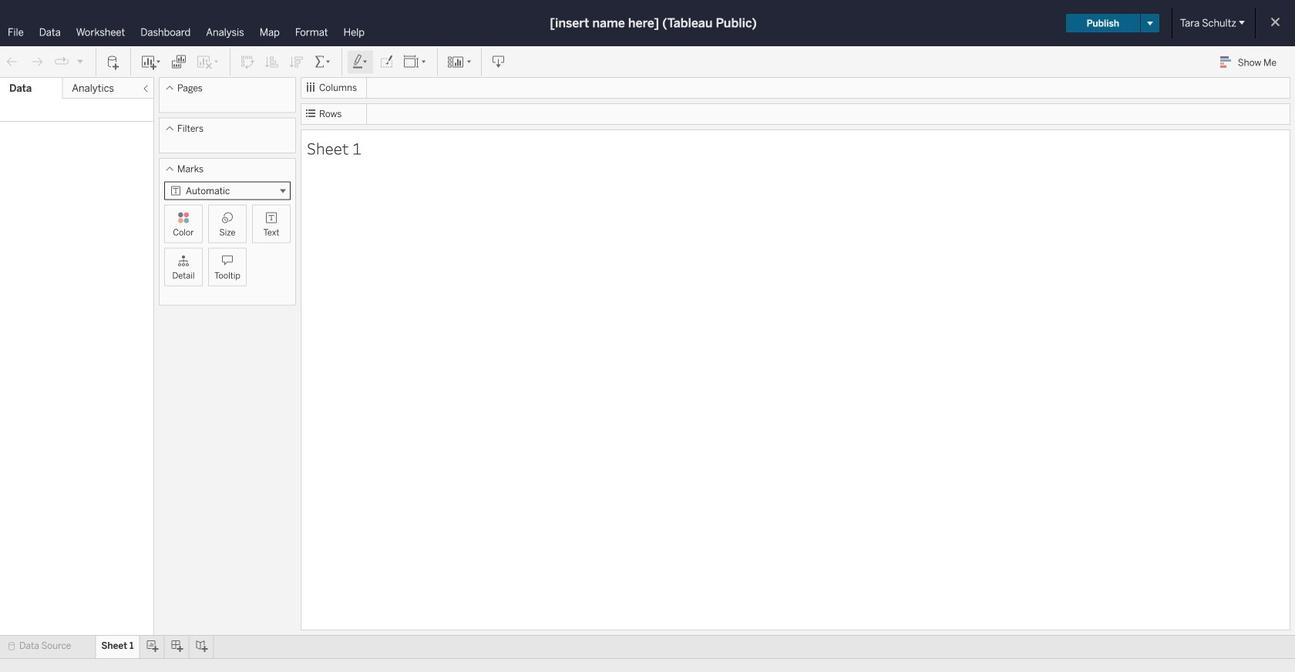Task type: describe. For each thing, give the bounding box(es) containing it.
show/hide cards image
[[447, 54, 472, 70]]

collapse image
[[141, 84, 150, 93]]

new data source image
[[106, 54, 121, 70]]

0 horizontal spatial replay animation image
[[54, 54, 69, 70]]

undo image
[[5, 54, 20, 70]]

fit image
[[403, 54, 428, 70]]

1 horizontal spatial replay animation image
[[76, 56, 85, 66]]

sort ascending image
[[264, 54, 280, 70]]

download image
[[491, 54, 507, 70]]

highlight image
[[352, 54, 369, 70]]



Task type: vqa. For each thing, say whether or not it's contained in the screenshot.
Totals icon
yes



Task type: locate. For each thing, give the bounding box(es) containing it.
clear sheet image
[[196, 54, 221, 70]]

sort descending image
[[289, 54, 305, 70]]

replay animation image right redo image
[[54, 54, 69, 70]]

replay animation image left new data source "image"
[[76, 56, 85, 66]]

new worksheet image
[[140, 54, 162, 70]]

totals image
[[314, 54, 332, 70]]

format workbook image
[[379, 54, 394, 70]]

duplicate image
[[171, 54, 187, 70]]

swap rows and columns image
[[240, 54, 255, 70]]

redo image
[[29, 54, 45, 70]]

replay animation image
[[54, 54, 69, 70], [76, 56, 85, 66]]



